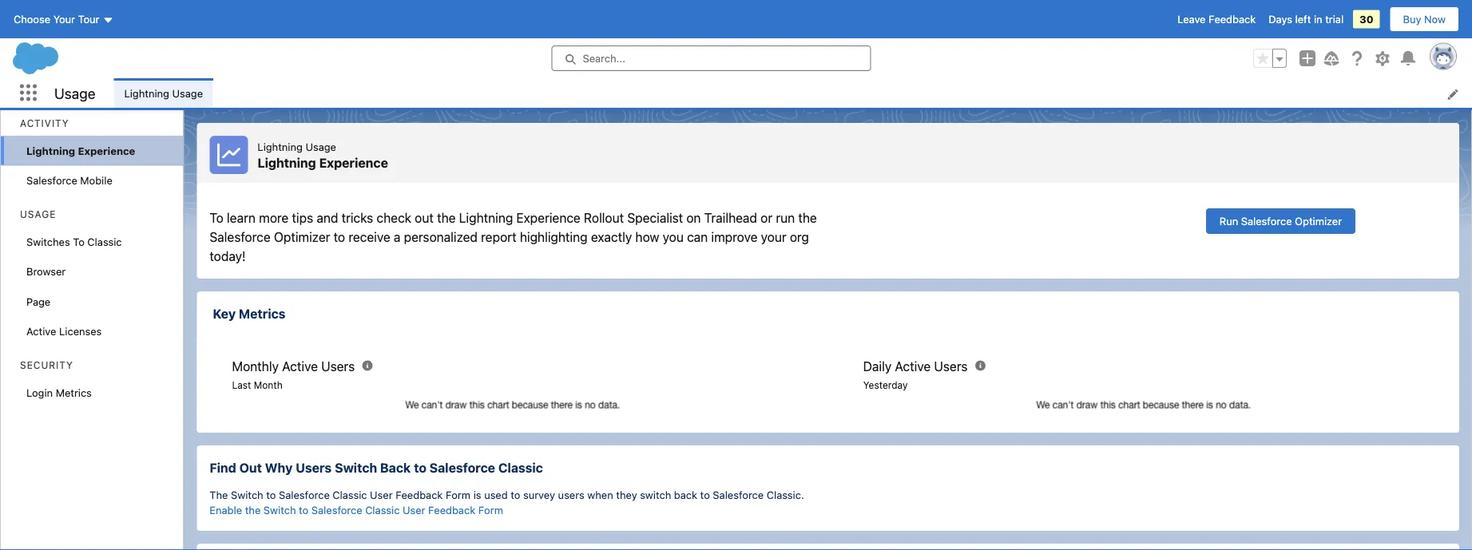 Task type: vqa. For each thing, say whether or not it's contained in the screenshot.
Visit
no



Task type: describe. For each thing, give the bounding box(es) containing it.
run
[[776, 210, 795, 226]]

salesforce left classic.
[[713, 489, 764, 501]]

in
[[1314, 13, 1322, 25]]

lightning usage lightning experience
[[258, 141, 388, 170]]

2 vertical spatial switch
[[263, 504, 296, 516]]

classic down find out why users switch back to salesforce classic
[[365, 504, 400, 516]]

tour
[[78, 13, 99, 25]]

1 vertical spatial feedback
[[396, 489, 443, 501]]

learn
[[227, 210, 256, 226]]

optimizer inside to learn more tips and tricks check out the lightning experience rollout specialist on trailhead or run the salesforce optimizer to receive a personalized report highlighting exactly how you can improve your org today!
[[274, 230, 330, 245]]

salesforce right run
[[1241, 215, 1292, 227]]

to right back at the left bottom
[[414, 460, 427, 476]]

lightning usage link
[[115, 78, 213, 108]]

2 vertical spatial feedback
[[428, 504, 475, 516]]

the inside the switch to salesforce classic user feedback form is used to survey users when they switch back to salesforce classic. enable the switch to salesforce classic user feedback form
[[245, 504, 261, 516]]

lightning for lightning experience
[[26, 145, 75, 157]]

choose your tour button
[[13, 6, 115, 32]]

login metrics
[[26, 387, 92, 399]]

classic up survey
[[498, 460, 543, 476]]

they
[[616, 489, 637, 501]]

a
[[394, 230, 401, 245]]

0 horizontal spatial form
[[446, 489, 471, 501]]

you
[[663, 230, 684, 245]]

lightning for lightning usage lightning experience
[[258, 141, 303, 153]]

why
[[265, 460, 293, 476]]

1 horizontal spatial user
[[403, 504, 425, 516]]

specialist
[[627, 210, 683, 226]]

salesforce mobile
[[26, 175, 113, 187]]

tips
[[292, 210, 313, 226]]

monthly
[[232, 359, 279, 374]]

how
[[635, 230, 659, 245]]

experience inside to learn more tips and tricks check out the lightning experience rollout specialist on trailhead or run the salesforce optimizer to receive a personalized report highlighting exactly how you can improve your org today!
[[516, 210, 581, 226]]

last month
[[232, 380, 283, 391]]

improve
[[711, 230, 758, 245]]

salesforce up is
[[430, 460, 495, 476]]

lightning usage
[[124, 87, 203, 99]]

monthly active users
[[232, 359, 355, 374]]

trailhead
[[704, 210, 757, 226]]

to right enable
[[299, 504, 309, 516]]

is
[[473, 489, 481, 501]]

enable the switch to salesforce classic user feedback form link
[[210, 504, 503, 516]]

month
[[254, 380, 283, 391]]

run salesforce optimizer
[[1220, 215, 1342, 227]]

1 vertical spatial switch
[[231, 489, 263, 501]]

switches
[[26, 236, 70, 248]]

the switch to salesforce classic user feedback form is used to survey users when they switch back to salesforce classic. enable the switch to salesforce classic user feedback form
[[210, 489, 804, 516]]

switch
[[640, 489, 671, 501]]

rollout
[[584, 210, 624, 226]]

your
[[53, 13, 75, 25]]

enable
[[210, 504, 242, 516]]

browser
[[26, 266, 66, 278]]

exactly
[[591, 230, 632, 245]]

classic up enable the switch to salesforce classic user feedback form link
[[333, 489, 367, 501]]

active for daily active users
[[895, 359, 931, 374]]

leave
[[1178, 13, 1206, 25]]

buy now
[[1403, 13, 1446, 25]]

leave feedback
[[1178, 13, 1256, 25]]

more
[[259, 210, 289, 226]]

days left in trial
[[1269, 13, 1344, 25]]

lightning inside to learn more tips and tricks check out the lightning experience rollout specialist on trailhead or run the salesforce optimizer to receive a personalized report highlighting exactly how you can improve your org today!
[[459, 210, 513, 226]]

check
[[377, 210, 411, 226]]

back
[[380, 460, 411, 476]]

0 vertical spatial feedback
[[1209, 13, 1256, 25]]

salesforce inside to learn more tips and tricks check out the lightning experience rollout specialist on trailhead or run the salesforce optimizer to receive a personalized report highlighting exactly how you can improve your org today!
[[210, 230, 271, 245]]

1 horizontal spatial the
[[437, 210, 456, 226]]

active licenses
[[26, 326, 102, 337]]

choose
[[14, 13, 50, 25]]

daily
[[863, 359, 892, 374]]

users for daily active users
[[934, 359, 968, 374]]

daily active users
[[863, 359, 968, 374]]

activity
[[20, 118, 69, 129]]

choose your tour
[[14, 13, 99, 25]]

last
[[232, 380, 251, 391]]

mobile
[[80, 175, 113, 187]]

classic right switches
[[87, 236, 122, 248]]

classic.
[[767, 489, 804, 501]]

trial
[[1325, 13, 1344, 25]]

licenses
[[59, 326, 102, 337]]

security
[[20, 360, 73, 371]]

to learn more tips and tricks check out the lightning experience rollout specialist on trailhead or run the salesforce optimizer to receive a personalized report highlighting exactly how you can improve your org today!
[[210, 210, 817, 264]]



Task type: locate. For each thing, give the bounding box(es) containing it.
to inside to learn more tips and tricks check out the lightning experience rollout specialist on trailhead or run the salesforce optimizer to receive a personalized report highlighting exactly how you can improve your org today!
[[334, 230, 345, 245]]

to right switches
[[73, 236, 85, 248]]

to down why
[[266, 489, 276, 501]]

users
[[558, 489, 585, 501]]

lightning
[[124, 87, 169, 99], [258, 141, 303, 153], [26, 145, 75, 157], [258, 155, 316, 170], [459, 210, 513, 226]]

0 vertical spatial metrics
[[239, 306, 286, 322]]

1 vertical spatial to
[[73, 236, 85, 248]]

can
[[687, 230, 708, 245]]

0 horizontal spatial the
[[245, 504, 261, 516]]

feedback right leave
[[1209, 13, 1256, 25]]

lightning usage list
[[115, 78, 1472, 108]]

feedback
[[1209, 13, 1256, 25], [396, 489, 443, 501], [428, 504, 475, 516]]

active up month
[[282, 359, 318, 374]]

users for monthly active users
[[321, 359, 355, 374]]

switch down why
[[263, 504, 296, 516]]

to left learn
[[210, 210, 223, 226]]

experience up the "mobile"
[[78, 145, 135, 157]]

to right the 'back'
[[700, 489, 710, 501]]

today!
[[210, 249, 246, 264]]

key metrics
[[213, 306, 286, 322]]

search...
[[583, 52, 625, 64]]

salesforce
[[26, 175, 77, 187], [1241, 215, 1292, 227], [210, 230, 271, 245], [430, 460, 495, 476], [279, 489, 330, 501], [713, 489, 764, 501], [311, 504, 362, 516]]

metrics right login
[[56, 387, 92, 399]]

feedback down is
[[428, 504, 475, 516]]

salesforce down find out why users switch back to salesforce classic
[[311, 504, 362, 516]]

days
[[1269, 13, 1292, 25]]

switch left back at the left bottom
[[335, 460, 377, 476]]

2 horizontal spatial active
[[895, 359, 931, 374]]

out
[[239, 460, 262, 476]]

the right enable
[[245, 504, 261, 516]]

active down page at left
[[26, 326, 56, 337]]

buy now button
[[1390, 6, 1459, 32]]

out
[[415, 210, 434, 226]]

1 horizontal spatial optimizer
[[1295, 215, 1342, 227]]

1 horizontal spatial metrics
[[239, 306, 286, 322]]

user down back at the left bottom
[[403, 504, 425, 516]]

0 horizontal spatial optimizer
[[274, 230, 330, 245]]

highlighting
[[520, 230, 588, 245]]

0 vertical spatial switch
[[335, 460, 377, 476]]

1 horizontal spatial experience
[[319, 155, 388, 170]]

experience
[[78, 145, 135, 157], [319, 155, 388, 170], [516, 210, 581, 226]]

buy
[[1403, 13, 1421, 25]]

users
[[321, 359, 355, 374], [934, 359, 968, 374], [296, 460, 332, 476]]

0 vertical spatial to
[[210, 210, 223, 226]]

run
[[1220, 215, 1238, 227]]

on
[[686, 210, 701, 226]]

lightning for lightning usage
[[124, 87, 169, 99]]

0 vertical spatial optimizer
[[1295, 215, 1342, 227]]

1 horizontal spatial form
[[478, 504, 503, 516]]

to down 'and'
[[334, 230, 345, 245]]

active for monthly active users
[[282, 359, 318, 374]]

usage
[[54, 84, 95, 102], [172, 87, 203, 99], [306, 141, 336, 153], [20, 209, 56, 220]]

group
[[1253, 49, 1287, 68]]

org
[[790, 230, 809, 245]]

survey
[[523, 489, 555, 501]]

lightning experience
[[26, 145, 135, 157]]

report
[[481, 230, 517, 245]]

to right used
[[511, 489, 520, 501]]

0 horizontal spatial experience
[[78, 145, 135, 157]]

the up personalized
[[437, 210, 456, 226]]

salesforce down why
[[279, 489, 330, 501]]

metrics right key
[[239, 306, 286, 322]]

0 horizontal spatial user
[[370, 489, 393, 501]]

metrics for login metrics
[[56, 387, 92, 399]]

run salesforce optimizer link
[[1206, 208, 1356, 234]]

0 horizontal spatial metrics
[[56, 387, 92, 399]]

0 vertical spatial user
[[370, 489, 393, 501]]

now
[[1424, 13, 1446, 25]]

salesforce down learn
[[210, 230, 271, 245]]

receive
[[349, 230, 390, 245]]

to inside to learn more tips and tricks check out the lightning experience rollout specialist on trailhead or run the salesforce optimizer to receive a personalized report highlighting exactly how you can improve your org today!
[[210, 210, 223, 226]]

back
[[674, 489, 697, 501]]

2 horizontal spatial experience
[[516, 210, 581, 226]]

lightning usage logo image
[[210, 136, 248, 174]]

usage inside list
[[172, 87, 203, 99]]

active
[[26, 326, 56, 337], [282, 359, 318, 374], [895, 359, 931, 374]]

user down find out why users switch back to salesforce classic
[[370, 489, 393, 501]]

optimizer
[[1295, 215, 1342, 227], [274, 230, 330, 245]]

the
[[437, 210, 456, 226], [798, 210, 817, 226], [245, 504, 261, 516]]

or
[[761, 210, 773, 226]]

search... button
[[552, 46, 871, 71]]

feedback down back at the left bottom
[[396, 489, 443, 501]]

left
[[1295, 13, 1311, 25]]

0 vertical spatial form
[[446, 489, 471, 501]]

find
[[210, 460, 236, 476]]

find out why users switch back to salesforce classic
[[210, 460, 543, 476]]

1 vertical spatial optimizer
[[274, 230, 330, 245]]

metrics for key metrics
[[239, 306, 286, 322]]

login
[[26, 387, 53, 399]]

the
[[210, 489, 228, 501]]

personalized
[[404, 230, 478, 245]]

tricks
[[342, 210, 373, 226]]

1 horizontal spatial to
[[210, 210, 223, 226]]

the up org
[[798, 210, 817, 226]]

switch up enable
[[231, 489, 263, 501]]

yesterday
[[863, 380, 908, 391]]

your
[[761, 230, 787, 245]]

page
[[26, 296, 51, 308]]

switch
[[335, 460, 377, 476], [231, 489, 263, 501], [263, 504, 296, 516]]

1 vertical spatial form
[[478, 504, 503, 516]]

when
[[587, 489, 613, 501]]

salesforce down lightning experience
[[26, 175, 77, 187]]

leave feedback link
[[1178, 13, 1256, 25]]

30
[[1360, 13, 1374, 25]]

experience up tricks
[[319, 155, 388, 170]]

0 horizontal spatial to
[[73, 236, 85, 248]]

2 horizontal spatial the
[[798, 210, 817, 226]]

experience inside lightning usage lightning experience
[[319, 155, 388, 170]]

active up yesterday
[[895, 359, 931, 374]]

0 horizontal spatial active
[[26, 326, 56, 337]]

used
[[484, 489, 508, 501]]

to
[[334, 230, 345, 245], [414, 460, 427, 476], [266, 489, 276, 501], [511, 489, 520, 501], [700, 489, 710, 501], [299, 504, 309, 516]]

form left is
[[446, 489, 471, 501]]

switches to classic
[[26, 236, 122, 248]]

1 horizontal spatial active
[[282, 359, 318, 374]]

and
[[317, 210, 338, 226]]

1 vertical spatial metrics
[[56, 387, 92, 399]]

key
[[213, 306, 236, 322]]

classic
[[87, 236, 122, 248], [498, 460, 543, 476], [333, 489, 367, 501], [365, 504, 400, 516]]

experience up 'highlighting'
[[516, 210, 581, 226]]

lightning inside list
[[124, 87, 169, 99]]

1 vertical spatial user
[[403, 504, 425, 516]]

form
[[446, 489, 471, 501], [478, 504, 503, 516]]

metrics
[[239, 306, 286, 322], [56, 387, 92, 399]]

form down used
[[478, 504, 503, 516]]

usage inside lightning usage lightning experience
[[306, 141, 336, 153]]

user
[[370, 489, 393, 501], [403, 504, 425, 516]]



